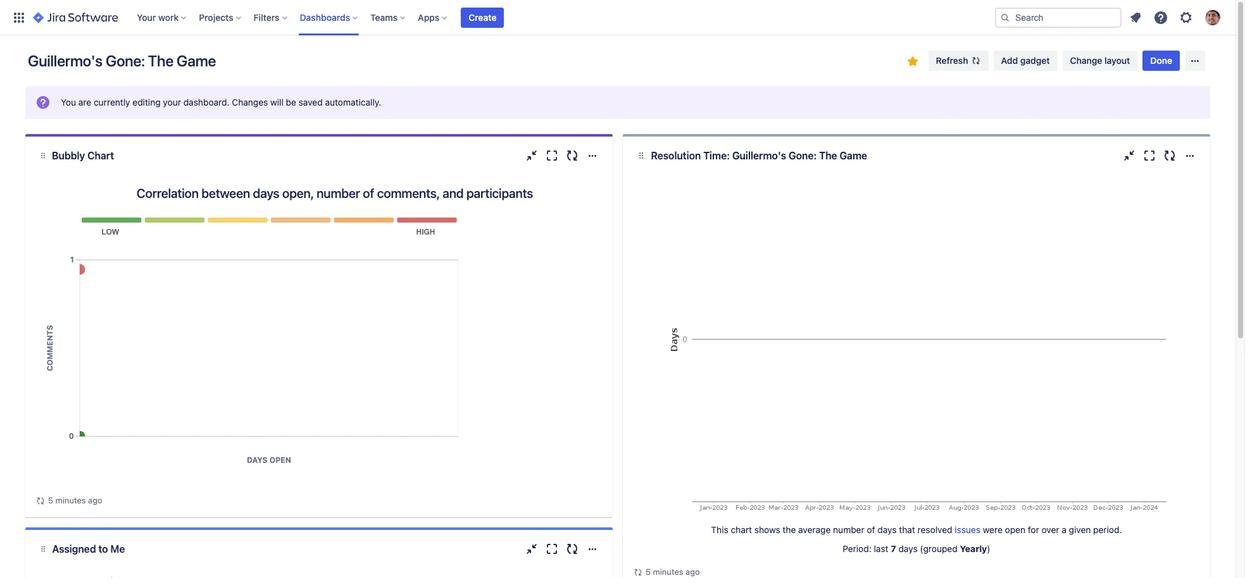 Task type: vqa. For each thing, say whether or not it's contained in the screenshot.
ago to the top
yes



Task type: locate. For each thing, give the bounding box(es) containing it.
projects
[[199, 12, 233, 22]]

add
[[1001, 55, 1018, 66]]

you
[[61, 97, 76, 108]]

0 vertical spatial ago
[[88, 496, 102, 506]]

create
[[469, 12, 497, 22]]

1 vertical spatial 5
[[646, 567, 651, 577]]

2 horizontal spatial days
[[899, 544, 918, 555]]

to
[[98, 544, 108, 555]]

1 horizontal spatial an arrow curved in a circular way on the button that refreshes the dashboard image
[[633, 568, 643, 578]]

are
[[78, 97, 91, 108]]

create button
[[461, 7, 504, 28]]

1 vertical spatial of
[[867, 525, 875, 536]]

ago inside resolution time: guillermo's gone: the game 'region'
[[686, 567, 700, 577]]

0 horizontal spatial number
[[317, 186, 360, 201]]

currently
[[94, 97, 130, 108]]

yearly
[[960, 544, 987, 555]]

5 inside bubbly chart region
[[48, 496, 53, 506]]

refresh
[[936, 55, 968, 66]]

0 vertical spatial guillermo's
[[28, 52, 103, 70]]

0 horizontal spatial minutes
[[55, 496, 86, 506]]

0 horizontal spatial of
[[363, 186, 374, 201]]

1 vertical spatial gone:
[[789, 150, 817, 161]]

layout
[[1105, 55, 1130, 66]]

minutes inside resolution time: guillermo's gone: the game 'region'
[[653, 567, 683, 577]]

1 vertical spatial ago
[[686, 567, 700, 577]]

chart
[[87, 150, 114, 161]]

changes
[[232, 97, 268, 108]]

1 horizontal spatial the
[[819, 150, 837, 161]]

guillermo's right 'time:'
[[732, 150, 786, 161]]

1 vertical spatial the
[[819, 150, 837, 161]]

game
[[177, 52, 216, 70], [840, 150, 867, 161]]

time:
[[703, 150, 730, 161]]

5 minutes ago inside resolution time: guillermo's gone: the game 'region'
[[646, 567, 700, 577]]

more dashboard actions image
[[1188, 53, 1203, 68]]

number right open,
[[317, 186, 360, 201]]

1 vertical spatial 5 minutes ago
[[646, 567, 700, 577]]

0 vertical spatial 5 minutes ago
[[48, 496, 102, 506]]

1 horizontal spatial number
[[833, 525, 865, 536]]

1 horizontal spatial days
[[878, 525, 897, 536]]

)
[[987, 544, 990, 555]]

period.
[[1093, 525, 1122, 536]]

an arrow curved in a circular way on the button that refreshes the dashboard image for resolution time: guillermo's gone: the game
[[633, 568, 643, 578]]

this
[[711, 525, 728, 536]]

an arrow curved in a circular way on the button that refreshes the dashboard image
[[35, 496, 46, 506], [633, 568, 643, 578]]

correlation between days open, number of comments, and participants
[[137, 186, 533, 201]]

dashboards button
[[296, 7, 363, 28]]

open
[[1005, 525, 1026, 536]]

of inside bubbly chart region
[[363, 186, 374, 201]]

1 vertical spatial guillermo's
[[732, 150, 786, 161]]

dashboards
[[300, 12, 350, 22]]

that
[[899, 525, 915, 536]]

0 vertical spatial gone:
[[106, 52, 145, 70]]

days up the last
[[878, 525, 897, 536]]

assigned
[[52, 544, 96, 555]]

jira software image
[[33, 10, 118, 25], [33, 10, 118, 25]]

banner
[[0, 0, 1236, 35]]

of up the last
[[867, 525, 875, 536]]

1 horizontal spatial of
[[867, 525, 875, 536]]

days right 7
[[899, 544, 918, 555]]

of
[[363, 186, 374, 201], [867, 525, 875, 536]]

5 for bubbly
[[48, 496, 53, 506]]

number up period:
[[833, 525, 865, 536]]

1 horizontal spatial 5 minutes ago
[[646, 567, 700, 577]]

1 vertical spatial days
[[878, 525, 897, 536]]

gone:
[[106, 52, 145, 70], [789, 150, 817, 161]]

1 horizontal spatial gone:
[[789, 150, 817, 161]]

5 minutes ago inside bubbly chart region
[[48, 496, 102, 506]]

apps
[[418, 12, 440, 22]]

done
[[1150, 55, 1172, 66]]

1 vertical spatial minutes
[[653, 567, 683, 577]]

5
[[48, 496, 53, 506], [646, 567, 651, 577]]

resolution time: guillermo's gone: the game
[[651, 150, 867, 161]]

change
[[1070, 55, 1102, 66]]

days left open,
[[253, 186, 279, 201]]

an arrow curved in a circular way on the button that refreshes the dashboard image for bubbly chart
[[35, 496, 46, 506]]

open,
[[282, 186, 314, 201]]

assigned to me
[[52, 544, 125, 555]]

shows
[[754, 525, 780, 536]]

minimize assigned to me image
[[524, 542, 539, 557]]

0 vertical spatial game
[[177, 52, 216, 70]]

appswitcher icon image
[[11, 10, 27, 25]]

0 vertical spatial number
[[317, 186, 360, 201]]

guillermo's
[[28, 52, 103, 70], [732, 150, 786, 161]]

0 horizontal spatial ago
[[88, 496, 102, 506]]

a
[[1062, 525, 1067, 536]]

5 minutes ago
[[48, 496, 102, 506], [646, 567, 700, 577]]

1 horizontal spatial 5
[[646, 567, 651, 577]]

0 vertical spatial 5
[[48, 496, 53, 506]]

0 horizontal spatial an arrow curved in a circular way on the button that refreshes the dashboard image
[[35, 496, 46, 506]]

1 horizontal spatial minutes
[[653, 567, 683, 577]]

automatically.
[[325, 97, 381, 108]]

0 vertical spatial the
[[148, 52, 174, 70]]

and
[[443, 186, 464, 201]]

saved
[[299, 97, 323, 108]]

1 vertical spatial game
[[840, 150, 867, 161]]

minutes
[[55, 496, 86, 506], [653, 567, 683, 577]]

refresh bubbly chart image
[[565, 148, 580, 163]]

primary element
[[8, 0, 995, 35]]

guillermo's up you
[[28, 52, 103, 70]]

5 inside resolution time: guillermo's gone: the game 'region'
[[646, 567, 651, 577]]

will
[[270, 97, 284, 108]]

average
[[798, 525, 831, 536]]

refresh button
[[928, 51, 989, 71]]

participants
[[467, 186, 533, 201]]

1 horizontal spatial ago
[[686, 567, 700, 577]]

banner containing your work
[[0, 0, 1236, 35]]

0 vertical spatial minutes
[[55, 496, 86, 506]]

minutes inside bubbly chart region
[[55, 496, 86, 506]]

star guillermo's gone: the game image
[[905, 54, 920, 69]]

ago inside bubbly chart region
[[88, 496, 102, 506]]

settings image
[[1179, 10, 1194, 25]]

number inside bubbly chart region
[[317, 186, 360, 201]]

minimize resolution time: guillermo's gone: the game image
[[1122, 148, 1137, 163]]

0 horizontal spatial days
[[253, 186, 279, 201]]

0 horizontal spatial game
[[177, 52, 216, 70]]

an arrow curved in a circular way on the button that refreshes the dashboard image inside resolution time: guillermo's gone: the game 'region'
[[633, 568, 643, 578]]

refresh resolution time: guillermo's gone: the game image
[[1162, 148, 1177, 163]]

over
[[1042, 525, 1059, 536]]

filters button
[[250, 7, 292, 28]]

0 horizontal spatial 5 minutes ago
[[48, 496, 102, 506]]

bubbly
[[52, 150, 85, 161]]

resolution
[[651, 150, 701, 161]]

5 for resolution
[[646, 567, 651, 577]]

apps button
[[414, 7, 452, 28]]

1 vertical spatial number
[[833, 525, 865, 536]]

ago
[[88, 496, 102, 506], [686, 567, 700, 577]]

days
[[253, 186, 279, 201], [878, 525, 897, 536], [899, 544, 918, 555]]

bubbly chart
[[52, 150, 114, 161]]

number inside resolution time: guillermo's gone: the game 'region'
[[833, 525, 865, 536]]

1 horizontal spatial game
[[840, 150, 867, 161]]

the
[[148, 52, 174, 70], [819, 150, 837, 161]]

for
[[1028, 525, 1039, 536]]

projects button
[[195, 7, 246, 28]]

0 horizontal spatial 5
[[48, 496, 53, 506]]

1 horizontal spatial guillermo's
[[732, 150, 786, 161]]

0 vertical spatial of
[[363, 186, 374, 201]]

1 vertical spatial an arrow curved in a circular way on the button that refreshes the dashboard image
[[633, 568, 643, 578]]

0 vertical spatial an arrow curved in a circular way on the button that refreshes the dashboard image
[[35, 496, 46, 506]]

0 horizontal spatial the
[[148, 52, 174, 70]]

period:
[[843, 544, 872, 555]]

were
[[983, 525, 1003, 536]]

0 vertical spatial days
[[253, 186, 279, 201]]

bubbly chart region
[[35, 175, 603, 508]]

of left comments, at the top of the page
[[363, 186, 374, 201]]

an arrow curved in a circular way on the button that refreshes the dashboard image inside bubbly chart region
[[35, 496, 46, 506]]

minutes for resolution
[[653, 567, 683, 577]]

period: last 7 days (grouped yearly )
[[843, 544, 990, 555]]

number
[[317, 186, 360, 201], [833, 525, 865, 536]]

you are currently editing your dashboard. changes will be saved automatically.
[[61, 97, 381, 108]]

change layout
[[1070, 55, 1130, 66]]



Task type: describe. For each thing, give the bounding box(es) containing it.
comments,
[[377, 186, 440, 201]]

be
[[286, 97, 296, 108]]

more actions for bubbly chart gadget image
[[585, 148, 600, 163]]

gadget
[[1020, 55, 1050, 66]]

teams button
[[367, 7, 410, 28]]

filters
[[254, 12, 280, 22]]

of inside resolution time: guillermo's gone: the game 'region'
[[867, 525, 875, 536]]

notifications image
[[1128, 10, 1143, 25]]

5 minutes ago for resolution
[[646, 567, 700, 577]]

your profile and settings image
[[1205, 10, 1220, 25]]

editing
[[133, 97, 161, 108]]

resolved
[[918, 525, 952, 536]]

your
[[163, 97, 181, 108]]

maximize assigned to me image
[[544, 542, 560, 557]]

the
[[783, 525, 796, 536]]

last
[[874, 544, 888, 555]]

maximize bubbly chart image
[[544, 148, 560, 163]]

your work
[[137, 12, 179, 22]]

guillermo's gone: the game
[[28, 52, 216, 70]]

refresh assigned to me image
[[565, 542, 580, 557]]

me
[[110, 544, 125, 555]]

Search field
[[995, 7, 1122, 28]]

more actions for assigned to me gadget image
[[585, 542, 600, 557]]

between
[[202, 186, 250, 201]]

ago for bubbly
[[88, 496, 102, 506]]

given
[[1069, 525, 1091, 536]]

issues
[[955, 525, 981, 536]]

work
[[158, 12, 179, 22]]

dashboard.
[[183, 97, 230, 108]]

add gadget button
[[994, 51, 1057, 71]]

minutes for bubbly
[[55, 496, 86, 506]]

teams
[[370, 12, 398, 22]]

5 minutes ago for bubbly
[[48, 496, 102, 506]]

your work button
[[133, 7, 191, 28]]

refresh image
[[971, 56, 981, 66]]

more actions for resolution time: guillermo's gone: the game gadget image
[[1182, 148, 1198, 163]]

done link
[[1143, 51, 1180, 71]]

add gadget
[[1001, 55, 1050, 66]]

(grouped
[[920, 544, 958, 555]]

2 vertical spatial days
[[899, 544, 918, 555]]

change layout button
[[1063, 51, 1138, 71]]

maximize resolution time: guillermo's gone: the game image
[[1142, 148, 1157, 163]]

your
[[137, 12, 156, 22]]

help image
[[1153, 10, 1169, 25]]

issues link
[[955, 525, 981, 536]]

undefined generated chart image image
[[661, 175, 1172, 515]]

ago for resolution
[[686, 567, 700, 577]]

days inside bubbly chart region
[[253, 186, 279, 201]]

0 horizontal spatial guillermo's
[[28, 52, 103, 70]]

7
[[891, 544, 896, 555]]

0 horizontal spatial gone:
[[106, 52, 145, 70]]

chart
[[731, 525, 752, 536]]

correlation
[[137, 186, 199, 201]]

resolution time: guillermo's gone: the game region
[[633, 175, 1200, 579]]

search image
[[1000, 12, 1010, 22]]

minimize bubbly chart image
[[524, 148, 539, 163]]

this chart shows the average number of days that resolved issues were open for over a given period.
[[711, 525, 1122, 536]]



